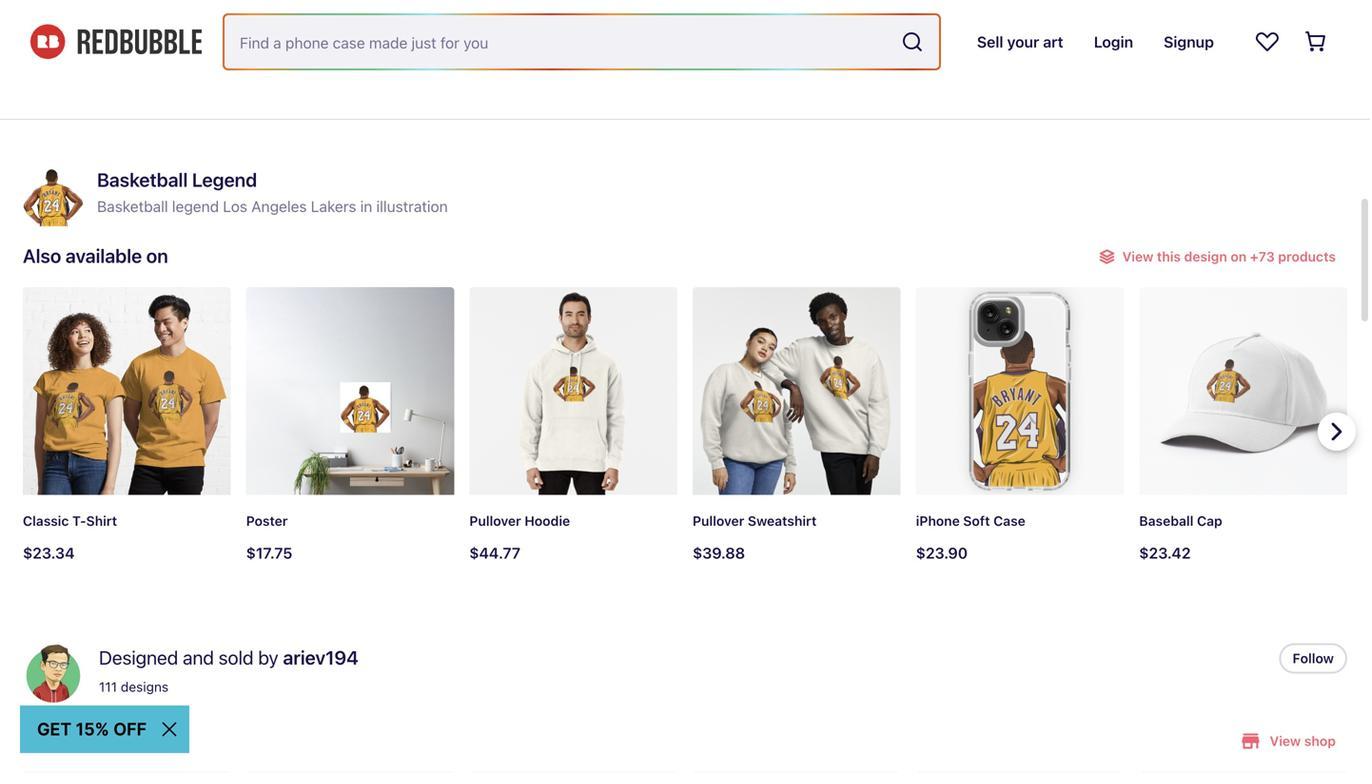 Task type: describe. For each thing, give the bounding box(es) containing it.
basketball legend basketball legend los angeles lakers in illustration
[[97, 168, 448, 216]]

111
[[99, 679, 117, 695]]

Search term search field
[[225, 15, 893, 69]]

item preview, pullover sweatshirt designed and sold by ariev194. image
[[693, 287, 901, 495]]

$23.34
[[23, 544, 75, 562]]

shipped
[[1032, 6, 1087, 24]]

case
[[994, 514, 1026, 529]]

locations
[[1189, 6, 1252, 24]]

pullover hoodie
[[469, 514, 570, 529]]

illustration
[[376, 197, 448, 216]]

lakers
[[311, 197, 356, 216]]

iphone soft case
[[916, 514, 1026, 529]]

pullover sweatshirt
[[693, 514, 817, 529]]

111 designs
[[99, 679, 169, 695]]

$44.77
[[469, 544, 521, 562]]

hoodie
[[525, 514, 570, 529]]

baseball cap
[[1139, 514, 1223, 529]]

baseball
[[1139, 514, 1194, 529]]

pullover for $44.77
[[469, 514, 521, 529]]

shirt
[[86, 514, 117, 529]]

types
[[852, 6, 891, 24]]

artwork thumbnail, basketball legend  by ariev194 image
[[23, 166, 84, 226]]

in
[[360, 197, 372, 216]]

soft
[[963, 514, 990, 529]]

more by this artist
[[23, 729, 180, 752]]

sticker types may be printed and shipped from different locations
[[801, 6, 1252, 24]]

from
[[1091, 6, 1123, 24]]

sold
[[219, 647, 254, 669]]

$23.90
[[916, 544, 968, 562]]

item preview, baseball cap designed and sold by ariev194. image
[[1139, 287, 1347, 495]]

$39.88
[[693, 544, 745, 562]]

legend
[[172, 197, 219, 216]]

item preview, classic t-shirt designed and sold by ariev194. image
[[23, 287, 231, 495]]

los
[[223, 197, 247, 216]]

t-
[[72, 514, 86, 529]]

may
[[895, 6, 923, 24]]

2 basketball from the top
[[97, 197, 168, 216]]

ariev194 link
[[283, 644, 359, 672]]



Task type: vqa. For each thing, say whether or not it's contained in the screenshot.


Task type: locate. For each thing, give the bounding box(es) containing it.
pullover up $44.77
[[469, 514, 521, 529]]

and
[[1002, 6, 1028, 24], [183, 647, 214, 669]]

0 horizontal spatial and
[[183, 647, 214, 669]]

by
[[258, 647, 278, 669], [72, 729, 93, 752]]

ariev194
[[283, 647, 359, 669]]

also available on
[[23, 245, 168, 267]]

1 basketball from the top
[[97, 168, 188, 191]]

None field
[[225, 15, 939, 69]]

designs
[[121, 679, 169, 695]]

0 vertical spatial basketball
[[97, 168, 188, 191]]

2 pullover from the left
[[693, 514, 744, 529]]

sticker
[[801, 6, 848, 24]]

basketball
[[97, 168, 188, 191], [97, 197, 168, 216]]

designed
[[99, 647, 178, 669]]

item preview, pullover hoodie designed and sold by ariev194. image
[[469, 287, 678, 495]]

sweatshirt
[[748, 514, 817, 529]]

0 horizontal spatial pullover
[[469, 514, 521, 529]]

1 vertical spatial and
[[183, 647, 214, 669]]

0 horizontal spatial by
[[72, 729, 93, 752]]

item preview, poster designed and sold by ariev194. image
[[246, 287, 454, 495]]

1 horizontal spatial and
[[1002, 6, 1028, 24]]

classic
[[23, 514, 69, 529]]

$17.75
[[246, 544, 292, 562]]

be
[[927, 6, 945, 24]]

and left sold
[[183, 647, 214, 669]]

1 horizontal spatial pullover
[[693, 514, 744, 529]]

different
[[1127, 6, 1185, 24]]

pullover
[[469, 514, 521, 529], [693, 514, 744, 529]]

redbubble logo image
[[30, 24, 202, 59]]

cap
[[1197, 514, 1223, 529]]

legend
[[192, 168, 257, 191]]

available
[[66, 245, 142, 267]]

and right printed
[[1002, 6, 1028, 24]]

by right sold
[[258, 647, 278, 669]]

basketball up on
[[97, 197, 168, 216]]

basketball up legend
[[97, 168, 188, 191]]

1 vertical spatial by
[[72, 729, 93, 752]]

more
[[23, 729, 68, 752]]

on
[[146, 245, 168, 267]]

0 vertical spatial by
[[258, 647, 278, 669]]

by left this
[[72, 729, 93, 752]]

1 vertical spatial basketball
[[97, 197, 168, 216]]

also
[[23, 245, 61, 267]]

poster
[[246, 514, 288, 529]]

1 horizontal spatial by
[[258, 647, 278, 669]]

pullover up the '$39.88'
[[693, 514, 744, 529]]

0 vertical spatial and
[[1002, 6, 1028, 24]]

iphone
[[916, 514, 960, 529]]

printed
[[949, 6, 998, 24]]

pullover for $39.88
[[693, 514, 744, 529]]

1 pullover from the left
[[469, 514, 521, 529]]

item preview, iphone soft case designed and sold by ariev194. image
[[916, 287, 1124, 495]]

artist
[[134, 729, 180, 752]]

this
[[98, 729, 130, 752]]

classic t-shirt
[[23, 514, 117, 529]]

$23.42
[[1139, 544, 1191, 562]]

designed and sold by ariev194
[[99, 647, 359, 669]]

angeles
[[251, 197, 307, 216]]



